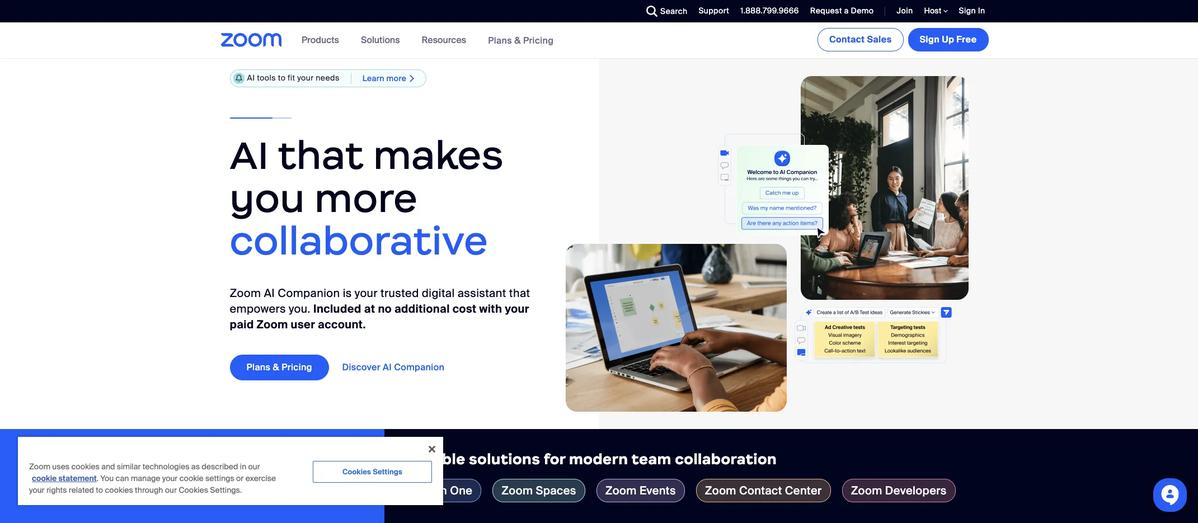 Task type: locate. For each thing, give the bounding box(es) containing it.
cookies inside ".  you can manage your cookie settings or exercise your rights related to cookies through our cookies settings."
[[105, 486, 133, 496]]

zoom one
[[416, 484, 473, 498]]

1 cookie from the left
[[32, 474, 57, 484]]

0 horizontal spatial companion
[[278, 286, 340, 301]]

products button
[[302, 22, 344, 58]]

center
[[786, 484, 822, 498]]

cookie statement link
[[32, 474, 97, 484]]

in
[[240, 462, 247, 472]]

our inside zoom uses cookies and similar technologies as described in our cookie statement
[[248, 462, 260, 472]]

your left rights at the left of page
[[29, 486, 45, 496]]

search button
[[638, 0, 691, 22]]

plans
[[488, 34, 512, 46], [247, 362, 271, 374]]

paid
[[230, 318, 254, 332]]

0 vertical spatial pricing
[[524, 34, 554, 46]]

1 horizontal spatial contact
[[830, 34, 865, 45]]

1 horizontal spatial companion
[[394, 362, 445, 374]]

1 horizontal spatial cookies
[[343, 468, 371, 477]]

zoom for zoom contact center
[[706, 484, 737, 498]]

zoom events tab
[[597, 479, 685, 503]]

join
[[897, 6, 914, 16]]

search
[[661, 6, 688, 16]]

1 vertical spatial cookies
[[179, 486, 208, 496]]

zoom for zoom ai companion is your trusted digital assistant that empowers you.
[[230, 286, 261, 301]]

that inside ai that makes you more
[[278, 131, 364, 180]]

1 horizontal spatial cookies
[[105, 486, 133, 496]]

0 vertical spatial cookies
[[71, 462, 100, 472]]

that inside zoom ai companion is your trusted digital assistant that empowers you.
[[509, 286, 531, 301]]

to left fit
[[278, 73, 286, 83]]

cookie up rights at the left of page
[[32, 474, 57, 484]]

0 vertical spatial cookies
[[343, 468, 371, 477]]

1 vertical spatial plans
[[247, 362, 271, 374]]

zoom up the empowers
[[230, 286, 261, 301]]

zoom for zoom one
[[416, 484, 447, 498]]

1 vertical spatial more
[[315, 174, 418, 223]]

zoom left developers
[[852, 484, 883, 498]]

banner
[[207, 22, 991, 59]]

through
[[135, 486, 163, 496]]

your up at
[[355, 286, 378, 301]]

zoom for zoom spaces
[[502, 484, 533, 498]]

1 vertical spatial plans & pricing
[[247, 362, 312, 374]]

0 horizontal spatial &
[[273, 362, 280, 374]]

main content
[[0, 22, 1199, 524]]

ai
[[247, 73, 255, 83], [230, 131, 269, 180], [264, 286, 275, 301], [383, 362, 392, 374]]

plans down "paid"
[[247, 362, 271, 374]]

your inside included at no additional cost with your paid zoom user account.
[[505, 302, 530, 317]]

a
[[845, 6, 849, 16]]

0 horizontal spatial contact
[[740, 484, 783, 498]]

1 horizontal spatial to
[[278, 73, 286, 83]]

0 vertical spatial plans
[[488, 34, 512, 46]]

cookies down the as
[[179, 486, 208, 496]]

zoom down collaboration
[[706, 484, 737, 498]]

zoom left one
[[416, 484, 447, 498]]

0 horizontal spatial plans & pricing
[[247, 362, 312, 374]]

at
[[364, 302, 375, 317]]

1 horizontal spatial cookie
[[180, 474, 204, 484]]

in
[[979, 6, 986, 16]]

1 vertical spatial &
[[273, 362, 280, 374]]

0 horizontal spatial pricing
[[282, 362, 312, 374]]

&
[[515, 34, 521, 46], [273, 362, 280, 374]]

sign left in
[[960, 6, 977, 16]]

1 horizontal spatial &
[[515, 34, 521, 46]]

0 vertical spatial contact
[[830, 34, 865, 45]]

0 horizontal spatial cookies
[[179, 486, 208, 496]]

contact down a
[[830, 34, 865, 45]]

to
[[278, 73, 286, 83], [96, 486, 103, 496]]

zoom spaces
[[502, 484, 577, 498]]

zoom inside zoom uses cookies and similar technologies as described in our cookie statement
[[29, 462, 50, 472]]

1 horizontal spatial our
[[248, 462, 260, 472]]

zoom inside zoom ai companion is your trusted digital assistant that empowers you.
[[230, 286, 261, 301]]

cookie
[[32, 474, 57, 484], [180, 474, 204, 484]]

1 vertical spatial to
[[96, 486, 103, 496]]

0 horizontal spatial our
[[165, 486, 177, 496]]

sign left the up
[[920, 34, 940, 45]]

meetings navigation
[[816, 22, 991, 54]]

rights
[[46, 486, 67, 496]]

or
[[236, 474, 244, 484]]

zoom left uses
[[29, 462, 50, 472]]

discover ai companion
[[342, 362, 445, 374]]

our right through
[[165, 486, 177, 496]]

your down technologies
[[162, 474, 178, 484]]

1 vertical spatial sign
[[920, 34, 940, 45]]

developers
[[886, 484, 947, 498]]

0 horizontal spatial that
[[278, 131, 364, 180]]

0 vertical spatial sign
[[960, 6, 977, 16]]

0 horizontal spatial to
[[96, 486, 103, 496]]

zoom spaces tab
[[493, 479, 586, 503]]

1 vertical spatial cookies
[[105, 486, 133, 496]]

sign inside button
[[920, 34, 940, 45]]

privacy alert dialog
[[18, 437, 444, 506]]

0 vertical spatial our
[[248, 462, 260, 472]]

cookies left the settings
[[343, 468, 371, 477]]

is
[[343, 286, 352, 301]]

cookies down can
[[105, 486, 133, 496]]

0 horizontal spatial cookies
[[71, 462, 100, 472]]

0 horizontal spatial sign
[[920, 34, 940, 45]]

events
[[640, 484, 676, 498]]

0 vertical spatial plans & pricing
[[488, 34, 554, 46]]

your right fit
[[298, 73, 314, 83]]

zoom logo image
[[221, 33, 282, 47]]

more
[[387, 73, 407, 83], [315, 174, 418, 223]]

sign in
[[960, 6, 986, 16]]

1 horizontal spatial pricing
[[524, 34, 554, 46]]

request a demo link
[[802, 0, 877, 22], [811, 6, 874, 16]]

that
[[278, 131, 364, 180], [509, 286, 531, 301]]

request
[[811, 6, 843, 16]]

1 horizontal spatial sign
[[960, 6, 977, 16]]

0 vertical spatial companion
[[278, 286, 340, 301]]

2 cookie from the left
[[180, 474, 204, 484]]

cookie down the as
[[180, 474, 204, 484]]

cookies
[[343, 468, 371, 477], [179, 486, 208, 496]]

zoom left events
[[606, 484, 637, 498]]

1 vertical spatial that
[[509, 286, 531, 301]]

zoom
[[230, 286, 261, 301], [257, 318, 288, 332], [29, 462, 50, 472], [416, 484, 447, 498], [502, 484, 533, 498], [606, 484, 637, 498], [706, 484, 737, 498], [852, 484, 883, 498]]

solutions button
[[361, 22, 405, 58]]

additional
[[395, 302, 450, 317]]

1 horizontal spatial plans & pricing
[[488, 34, 554, 46]]

zoom inside included at no additional cost with your paid zoom user account.
[[257, 318, 288, 332]]

settings
[[373, 468, 403, 477]]

0 vertical spatial more
[[387, 73, 407, 83]]

0 horizontal spatial cookie
[[32, 474, 57, 484]]

our
[[248, 462, 260, 472], [165, 486, 177, 496]]

1 vertical spatial our
[[165, 486, 177, 496]]

sign in link
[[951, 0, 991, 22], [960, 6, 986, 16]]

one
[[450, 484, 473, 498]]

free
[[957, 34, 977, 45]]

support link
[[691, 0, 733, 22], [699, 6, 730, 16]]

plans & pricing link
[[488, 34, 554, 46], [488, 34, 554, 46], [230, 355, 329, 381]]

1 vertical spatial companion
[[394, 362, 445, 374]]

pricing
[[524, 34, 554, 46], [282, 362, 312, 374]]

modern
[[570, 451, 628, 469]]

demo
[[852, 6, 874, 16]]

cookies up statement
[[71, 462, 100, 472]]

assistant
[[458, 286, 507, 301]]

contact left center
[[740, 484, 783, 498]]

zoom down 'solutions'
[[502, 484, 533, 498]]

contact
[[830, 34, 865, 45], [740, 484, 783, 498]]

zoom developers
[[852, 484, 947, 498]]

0 vertical spatial that
[[278, 131, 364, 180]]

cookies
[[71, 462, 100, 472], [105, 486, 133, 496]]

digital
[[422, 286, 455, 301]]

collaboration
[[675, 451, 777, 469]]

1 horizontal spatial that
[[509, 286, 531, 301]]

.
[[97, 474, 99, 484]]

zoom inside tab
[[606, 484, 637, 498]]

your right with
[[505, 302, 530, 317]]

zoom down the empowers
[[257, 318, 288, 332]]

companion
[[278, 286, 340, 301], [394, 362, 445, 374]]

plans right resources dropdown button
[[488, 34, 512, 46]]

more inside ai that makes you more
[[315, 174, 418, 223]]

zoom interface icon image
[[608, 134, 829, 238], [795, 307, 952, 363]]

1 horizontal spatial plans
[[488, 34, 512, 46]]

zoom one tab
[[407, 479, 482, 503]]

to down .
[[96, 486, 103, 496]]

request a demo
[[811, 6, 874, 16]]

0 vertical spatial to
[[278, 73, 286, 83]]

companion inside zoom ai companion is your trusted digital assistant that empowers you.
[[278, 286, 340, 301]]

1 vertical spatial contact
[[740, 484, 783, 498]]

settings
[[205, 474, 235, 484]]

sign for sign in
[[960, 6, 977, 16]]

ai inside zoom ai companion is your trusted digital assistant that empowers you.
[[264, 286, 275, 301]]

sign up free
[[920, 34, 977, 45]]

no
[[378, 302, 392, 317]]

0 vertical spatial &
[[515, 34, 521, 46]]

your inside zoom ai companion is your trusted digital assistant that empowers you.
[[355, 286, 378, 301]]

needs
[[316, 73, 340, 83]]

1.888.799.9666 button
[[733, 0, 802, 22], [741, 6, 800, 16]]

manage
[[131, 474, 160, 484]]

our right in
[[248, 462, 260, 472]]

ai inside ai that makes you more
[[230, 131, 269, 180]]

1 vertical spatial pricing
[[282, 362, 312, 374]]



Task type: vqa. For each thing, say whether or not it's contained in the screenshot.
banner containing Contact Sales
yes



Task type: describe. For each thing, give the bounding box(es) containing it.
sign up free button
[[909, 28, 989, 52]]

products
[[302, 34, 339, 46]]

flexible
[[407, 451, 466, 469]]

settings.
[[210, 486, 242, 496]]

as
[[191, 462, 200, 472]]

resources button
[[422, 22, 472, 58]]

0 horizontal spatial plans
[[247, 362, 271, 374]]

& inside product information navigation
[[515, 34, 521, 46]]

resources
[[422, 34, 467, 46]]

zoom developers tab
[[843, 479, 956, 503]]

and
[[101, 462, 115, 472]]

learn more
[[363, 73, 407, 83]]

learn
[[363, 73, 385, 83]]

can
[[116, 474, 129, 484]]

cookies inside ".  you can manage your cookie settings or exercise your rights related to cookies through our cookies settings."
[[179, 486, 208, 496]]

cookie inside zoom uses cookies and similar technologies as described in our cookie statement
[[32, 474, 57, 484]]

plans & pricing inside product information navigation
[[488, 34, 554, 46]]

similar
[[117, 462, 141, 472]]

main content containing ai that makes you more
[[0, 22, 1199, 524]]

user
[[291, 318, 315, 332]]

described
[[202, 462, 238, 472]]

contact inside tab
[[740, 484, 783, 498]]

technologies
[[143, 462, 190, 472]]

support
[[699, 6, 730, 16]]

flexible solutions for modern team collaboration tab list
[[407, 479, 1177, 503]]

makes
[[374, 131, 504, 180]]

product information navigation
[[294, 22, 562, 59]]

you.
[[289, 302, 311, 317]]

solutions
[[469, 451, 541, 469]]

flexible solutions for modern team collaboration
[[407, 451, 777, 469]]

uses
[[52, 462, 70, 472]]

solutions
[[361, 34, 400, 46]]

cookies settings
[[343, 468, 403, 477]]

included
[[314, 302, 362, 317]]

sign for sign up free
[[920, 34, 940, 45]]

your for .  you can manage your cookie settings or exercise your rights related to cookies through our cookies settings.
[[162, 474, 178, 484]]

statement
[[59, 474, 97, 484]]

related
[[69, 486, 94, 496]]

fit
[[288, 73, 295, 83]]

discover
[[342, 362, 381, 374]]

1.888.799.9666
[[741, 6, 800, 16]]

& inside main content
[[273, 362, 280, 374]]

contact inside meetings navigation
[[830, 34, 865, 45]]

1 vertical spatial zoom interface icon image
[[795, 307, 952, 363]]

collaborative
[[230, 217, 488, 266]]

zoom for zoom uses cookies and similar technologies as described in our cookie statement
[[29, 462, 50, 472]]

empowers
[[230, 302, 286, 317]]

team
[[632, 451, 672, 469]]

zoom for zoom developers
[[852, 484, 883, 498]]

your for zoom ai companion is your trusted digital assistant that empowers you.
[[355, 286, 378, 301]]

sales
[[868, 34, 892, 45]]

host button
[[925, 6, 948, 16]]

our inside ".  you can manage your cookie settings or exercise your rights related to cookies through our cookies settings."
[[165, 486, 177, 496]]

ai that makes you more
[[230, 131, 504, 223]]

tools
[[257, 73, 276, 83]]

discover ai companion link
[[342, 355, 462, 381]]

for
[[544, 451, 566, 469]]

zoom ai companion is your trusted digital assistant that empowers you.
[[230, 286, 531, 317]]

your for ai tools to fit your needs
[[298, 73, 314, 83]]

cookies inside button
[[343, 468, 371, 477]]

contact sales
[[830, 34, 892, 45]]

join link up meetings navigation
[[897, 6, 914, 16]]

you
[[101, 474, 114, 484]]

pricing inside product information navigation
[[524, 34, 554, 46]]

up
[[943, 34, 955, 45]]

companion for discover
[[394, 362, 445, 374]]

included at no additional cost with your paid zoom user account.
[[230, 302, 530, 332]]

banner containing contact sales
[[207, 22, 991, 59]]

0 vertical spatial zoom interface icon image
[[608, 134, 829, 238]]

ai tools to fit your needs
[[247, 73, 340, 83]]

right image
[[407, 74, 418, 83]]

cookie inside ".  you can manage your cookie settings or exercise your rights related to cookies through our cookies settings."
[[180, 474, 204, 484]]

companion for zoom
[[278, 286, 340, 301]]

account.
[[318, 318, 366, 332]]

spaces
[[536, 484, 577, 498]]

pricing inside main content
[[282, 362, 312, 374]]

zoom events
[[606, 484, 676, 498]]

zoom uses cookies and similar technologies as described in our cookie statement
[[29, 462, 260, 484]]

with
[[480, 302, 502, 317]]

you
[[230, 174, 305, 223]]

exercise
[[246, 474, 276, 484]]

.  you can manage your cookie settings or exercise your rights related to cookies through our cookies settings.
[[29, 474, 276, 496]]

cookies settings button
[[313, 461, 432, 483]]

to inside main content
[[278, 73, 286, 83]]

zoom for zoom events
[[606, 484, 637, 498]]

zoom contact center tab
[[697, 479, 831, 503]]

contact sales link
[[818, 28, 904, 52]]

cookies inside zoom uses cookies and similar technologies as described in our cookie statement
[[71, 462, 100, 472]]

plans & pricing inside main content
[[247, 362, 312, 374]]

cost
[[453, 302, 477, 317]]

join link left host at the right
[[889, 0, 916, 22]]

host
[[925, 6, 944, 16]]

trusted
[[381, 286, 419, 301]]

plans inside product information navigation
[[488, 34, 512, 46]]

to inside ".  you can manage your cookie settings or exercise your rights related to cookies through our cookies settings."
[[96, 486, 103, 496]]

zoom contact center
[[706, 484, 822, 498]]



